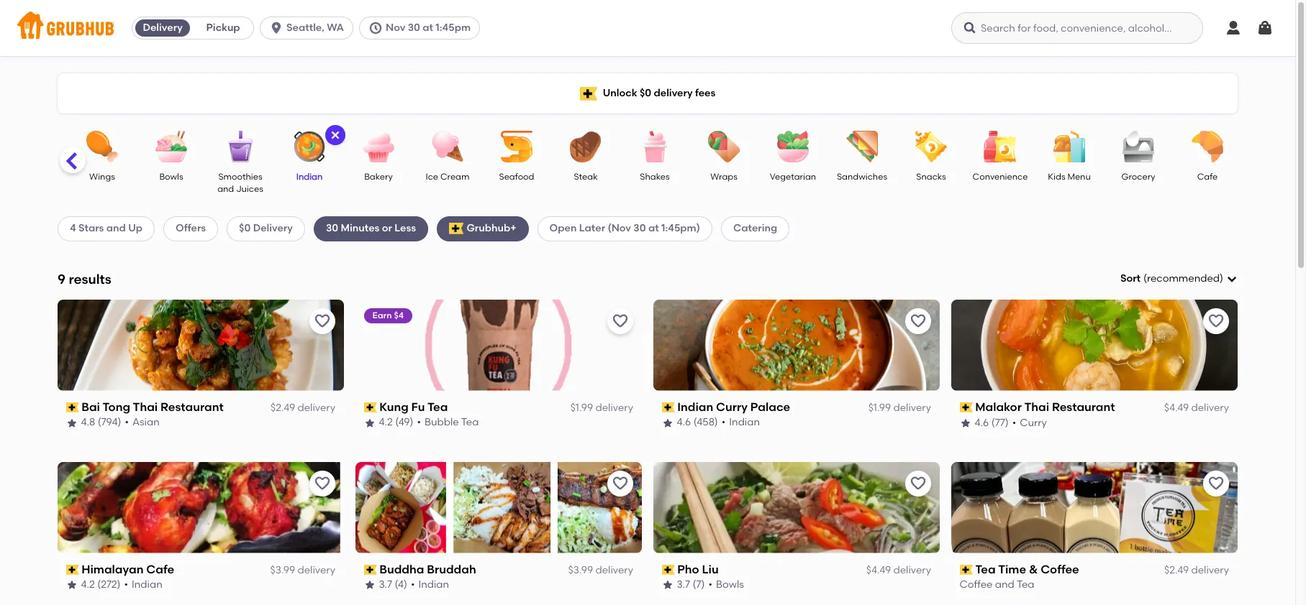 Task type: vqa. For each thing, say whether or not it's contained in the screenshot.


Task type: locate. For each thing, give the bounding box(es) containing it.
and down smoothies
[[217, 184, 234, 195]]

subscription pass image for pho liu
[[662, 566, 675, 576]]

0 vertical spatial $2.49
[[271, 402, 295, 415]]

palace
[[751, 401, 791, 414]]

star icon image
[[66, 418, 78, 429], [364, 418, 376, 429], [662, 418, 674, 429], [960, 418, 971, 429], [66, 580, 78, 592], [364, 580, 376, 592], [662, 580, 674, 592]]

$4.49 delivery
[[1164, 402, 1229, 415], [866, 565, 931, 577]]

subscription pass image left himalayan
[[66, 566, 79, 576]]

2 horizontal spatial and
[[995, 579, 1015, 592]]

0 horizontal spatial • indian
[[124, 579, 163, 592]]

$3.99 for bruddah
[[568, 565, 593, 577]]

0 vertical spatial grubhub plus flag logo image
[[580, 87, 597, 100]]

wa
[[327, 22, 344, 34]]

1 horizontal spatial $1.99
[[868, 402, 891, 415]]

star icon image for buddha bruddah
[[364, 580, 376, 592]]

0 horizontal spatial 3.7
[[379, 579, 393, 592]]

delivery left pickup
[[143, 22, 183, 34]]

star icon image left 3.7 (4) at the bottom of the page
[[364, 580, 376, 592]]

0 vertical spatial $0
[[640, 87, 651, 99]]

time
[[998, 563, 1027, 577]]

coffee down tea time & coffee
[[960, 579, 993, 592]]

thai up asian
[[133, 401, 158, 414]]

4.2
[[379, 417, 393, 429], [81, 579, 95, 592]]

2 horizontal spatial • indian
[[722, 417, 760, 429]]

himalayan cafe logo image
[[58, 462, 344, 554]]

0 vertical spatial 4.2
[[379, 417, 393, 429]]

bowls image
[[146, 131, 196, 163]]

$1.99 for palace
[[868, 402, 891, 415]]

curry down the 'malakor thai restaurant'
[[1020, 417, 1047, 429]]

1 horizontal spatial coffee
[[1041, 563, 1079, 577]]

(
[[1143, 273, 1147, 285]]

1 3.7 from the left
[[379, 579, 393, 592]]

0 horizontal spatial $3.99 delivery
[[270, 565, 335, 577]]

save this restaurant image
[[314, 313, 331, 330], [1207, 313, 1225, 330], [314, 475, 331, 493], [612, 475, 629, 493]]

• for thai
[[1013, 417, 1017, 429]]

0 horizontal spatial and
[[106, 223, 126, 235]]

subscription pass image for kung fu tea
[[364, 403, 377, 413]]

0 horizontal spatial 30
[[326, 223, 338, 235]]

• down 'himalayan cafe'
[[124, 579, 128, 592]]

3.7 left (7)
[[677, 579, 690, 592]]

0 horizontal spatial $2.49
[[271, 402, 295, 415]]

steak image
[[561, 131, 611, 163]]

tea up bubble
[[428, 401, 448, 414]]

indian down indian curry palace
[[730, 417, 760, 429]]

$2.49 for bai tong thai restaurant
[[271, 402, 295, 415]]

restaurant down bai tong thai restaurant logo
[[161, 401, 224, 414]]

1 horizontal spatial $2.49 delivery
[[1164, 565, 1229, 577]]

catering
[[733, 223, 777, 235]]

$1.99 delivery for indian curry palace
[[868, 402, 931, 415]]

grubhub plus flag logo image for grubhub+
[[449, 223, 464, 235]]

indian curry palace logo image
[[653, 300, 940, 391]]

1:45pm
[[436, 22, 471, 34]]

• right (7)
[[709, 579, 713, 592]]

restaurant
[[161, 401, 224, 414], [1052, 401, 1115, 414]]

$4.49 for malakor thai restaurant
[[1164, 402, 1189, 415]]

grubhub plus flag logo image for unlock $0 delivery fees
[[580, 87, 597, 100]]

save this restaurant image for buddha bruddah
[[612, 475, 629, 493]]

(794)
[[98, 417, 122, 429]]

kids menu
[[1048, 172, 1091, 182]]

indian up 4.6 (458) at right
[[678, 401, 714, 414]]

thai
[[133, 401, 158, 414], [1025, 401, 1050, 414]]

subscription pass image for bai tong thai restaurant
[[66, 403, 79, 413]]

1 horizontal spatial cafe
[[1197, 172, 1218, 182]]

(7)
[[693, 579, 705, 592]]

sort
[[1120, 273, 1141, 285]]

• for bruddah
[[411, 579, 415, 592]]

0 vertical spatial $2.49 delivery
[[271, 402, 335, 415]]

smoothies and juices image
[[215, 131, 266, 163]]

0 horizontal spatial cafe
[[147, 563, 175, 577]]

coffee and tea
[[960, 579, 1035, 592]]

$0 down juices
[[239, 223, 251, 235]]

0 horizontal spatial delivery
[[143, 22, 183, 34]]

1 vertical spatial $0
[[239, 223, 251, 235]]

subscription pass image
[[66, 403, 79, 413], [364, 403, 377, 413], [364, 566, 377, 576], [662, 566, 675, 576]]

4.2 down kung
[[379, 417, 393, 429]]

buddha
[[380, 563, 424, 577]]

2 vertical spatial and
[[995, 579, 1015, 592]]

malakor thai restaurant
[[975, 401, 1115, 414]]

star icon image left 4.6 (458) at right
[[662, 418, 674, 429]]

0 horizontal spatial grubhub plus flag logo image
[[449, 223, 464, 235]]

subscription pass image for tea time & coffee
[[960, 566, 973, 576]]

later
[[579, 223, 605, 235]]

0 vertical spatial $4.49 delivery
[[1164, 402, 1229, 415]]

4.6 (458)
[[677, 417, 718, 429]]

1 horizontal spatial delivery
[[253, 223, 293, 235]]

• right (4)
[[411, 579, 415, 592]]

$0 right unlock
[[640, 87, 651, 99]]

1 horizontal spatial $3.99
[[568, 565, 593, 577]]

tea right bubble
[[461, 417, 479, 429]]

star icon image for pho liu
[[662, 580, 674, 592]]

1 horizontal spatial $0
[[640, 87, 651, 99]]

2 4.6 from the left
[[975, 417, 989, 429]]

tea for and
[[1017, 579, 1035, 592]]

1 horizontal spatial $2.49
[[1164, 565, 1189, 577]]

0 horizontal spatial thai
[[133, 401, 158, 414]]

0 horizontal spatial 4.2
[[81, 579, 95, 592]]

4.6 for malakor thai restaurant
[[975, 417, 989, 429]]

subscription pass image left bai
[[66, 403, 79, 413]]

shakes image
[[630, 131, 680, 163]]

subscription pass image left buddha
[[364, 566, 377, 576]]

1 vertical spatial $4.49 delivery
[[866, 565, 931, 577]]

• right (458)
[[722, 417, 726, 429]]

• for curry
[[722, 417, 726, 429]]

• right (49)
[[417, 417, 421, 429]]

• indian
[[722, 417, 760, 429], [124, 579, 163, 592], [411, 579, 449, 592]]

star icon image for himalayan cafe
[[66, 580, 78, 592]]

9 results
[[58, 271, 111, 288]]

1 horizontal spatial 3.7
[[677, 579, 690, 592]]

seafood
[[499, 172, 534, 182]]

grubhub plus flag logo image left grubhub+
[[449, 223, 464, 235]]

• right (77)
[[1013, 417, 1017, 429]]

1 horizontal spatial bowls
[[716, 579, 744, 592]]

1 $1.99 delivery from the left
[[570, 402, 633, 415]]

1 horizontal spatial 4.6
[[975, 417, 989, 429]]

star icon image left '4.2 (49)'
[[364, 418, 376, 429]]

0 vertical spatial curry
[[716, 401, 748, 414]]

and down time on the right of page
[[995, 579, 1015, 592]]

indian down 'himalayan cafe'
[[132, 579, 163, 592]]

1 horizontal spatial grubhub plus flag logo image
[[580, 87, 597, 100]]

0 horizontal spatial $1.99
[[570, 402, 593, 415]]

$3.99 delivery
[[270, 565, 335, 577], [568, 565, 633, 577]]

0 vertical spatial delivery
[[143, 22, 183, 34]]

1 vertical spatial $2.49
[[1164, 565, 1189, 577]]

&
[[1029, 563, 1038, 577]]

kids menu image
[[1044, 131, 1094, 163]]

tea up coffee and tea
[[975, 563, 996, 577]]

coffee right &
[[1041, 563, 1079, 577]]

$2.49
[[271, 402, 295, 415], [1164, 565, 1189, 577]]

4.6 left (458)
[[677, 417, 691, 429]]

0 horizontal spatial $2.49 delivery
[[271, 402, 335, 415]]

delivery for himalayan cafe
[[297, 565, 335, 577]]

star icon image for malakor thai restaurant
[[960, 418, 971, 429]]

(4)
[[395, 579, 408, 592]]

save this restaurant image
[[612, 313, 629, 330], [910, 313, 927, 330], [910, 475, 927, 493], [1207, 475, 1225, 493]]

$4.49
[[1164, 402, 1189, 415], [866, 565, 891, 577]]

svg image
[[1256, 19, 1274, 37], [269, 21, 284, 35], [368, 21, 383, 35], [330, 130, 341, 141], [1226, 274, 1238, 285]]

indian for himalayan cafe
[[132, 579, 163, 592]]

1 horizontal spatial • indian
[[411, 579, 449, 592]]

star icon image left 4.2 (272)
[[66, 580, 78, 592]]

indian down the buddha bruddah
[[419, 579, 449, 592]]

1 vertical spatial $2.49 delivery
[[1164, 565, 1229, 577]]

1 horizontal spatial curry
[[1020, 417, 1047, 429]]

tea for fu
[[428, 401, 448, 414]]

himalayan cafe
[[82, 563, 175, 577]]

delivery for kung fu tea
[[595, 402, 633, 415]]

grubhub plus flag logo image
[[580, 87, 597, 100], [449, 223, 464, 235]]

$1.99 delivery
[[570, 402, 633, 415], [868, 402, 931, 415]]

1 vertical spatial 4.2
[[81, 579, 95, 592]]

None field
[[1120, 272, 1238, 287]]

curry for indian
[[716, 401, 748, 414]]

indian curry palace
[[678, 401, 791, 414]]

• bubble tea
[[417, 417, 479, 429]]

1 $1.99 from the left
[[570, 402, 593, 415]]

1 horizontal spatial 30
[[408, 22, 420, 34]]

convenience
[[973, 172, 1028, 182]]

cafe right himalayan
[[147, 563, 175, 577]]

and
[[217, 184, 234, 195], [106, 223, 126, 235], [995, 579, 1015, 592]]

star icon image left 4.6 (77)
[[960, 418, 971, 429]]

tong
[[103, 401, 131, 414]]

curry
[[716, 401, 748, 414], [1020, 417, 1047, 429]]

himalayan
[[82, 563, 144, 577]]

1 horizontal spatial 4.2
[[379, 417, 393, 429]]

subscription pass image for himalayan cafe
[[66, 566, 79, 576]]

1 4.6 from the left
[[677, 417, 691, 429]]

save this restaurant image for malakor thai restaurant
[[1207, 313, 1225, 330]]

$2.49 delivery for bai tong thai restaurant
[[271, 402, 335, 415]]

0 horizontal spatial curry
[[716, 401, 748, 414]]

0 horizontal spatial restaurant
[[161, 401, 224, 414]]

buddha bruddah logo image
[[355, 462, 642, 554]]

curry up (458)
[[716, 401, 748, 414]]

ice cream
[[426, 172, 470, 182]]

at
[[423, 22, 433, 34], [648, 223, 659, 235]]

30 minutes or less
[[326, 223, 416, 235]]

bruddah
[[427, 563, 477, 577]]

4.6 (77)
[[975, 417, 1009, 429]]

kung fu tea
[[380, 401, 448, 414]]

tea time & coffee
[[975, 563, 1079, 577]]

save this restaurant button
[[309, 309, 335, 334], [607, 309, 633, 334], [905, 309, 931, 334], [1203, 309, 1229, 334], [309, 471, 335, 497], [607, 471, 633, 497], [905, 471, 931, 497], [1203, 471, 1229, 497]]

0 horizontal spatial $4.49 delivery
[[866, 565, 931, 577]]

2 3.7 from the left
[[677, 579, 690, 592]]

4.2 for kung fu tea
[[379, 417, 393, 429]]

subscription pass image left malakor
[[960, 403, 973, 413]]

1 vertical spatial $4.49
[[866, 565, 891, 577]]

star icon image left 4.8
[[66, 418, 78, 429]]

bowls down bowls "image" on the top left of the page
[[159, 172, 183, 182]]

save this restaurant image for indian curry palace
[[910, 313, 927, 330]]

delivery
[[654, 87, 693, 99], [298, 402, 335, 415], [595, 402, 633, 415], [893, 402, 931, 415], [1191, 402, 1229, 415], [297, 565, 335, 577], [595, 565, 633, 577], [893, 565, 931, 577], [1191, 565, 1229, 577]]

liu
[[702, 563, 719, 577]]

0 horizontal spatial $1.99 delivery
[[570, 402, 633, 415]]

subscription pass image left kung
[[364, 403, 377, 413]]

1 vertical spatial and
[[106, 223, 126, 235]]

1 horizontal spatial restaurant
[[1052, 401, 1115, 414]]

• indian down indian curry palace
[[722, 417, 760, 429]]

1 vertical spatial coffee
[[960, 579, 993, 592]]

delivery inside button
[[143, 22, 183, 34]]

4 stars and up
[[70, 223, 143, 235]]

$2.49 delivery for tea time & coffee
[[1164, 565, 1229, 577]]

• for liu
[[709, 579, 713, 592]]

1 horizontal spatial $4.49 delivery
[[1164, 402, 1229, 415]]

delivery down juices
[[253, 223, 293, 235]]

•
[[125, 417, 129, 429], [417, 417, 421, 429], [722, 417, 726, 429], [1013, 417, 1017, 429], [124, 579, 128, 592], [411, 579, 415, 592], [709, 579, 713, 592]]

4.6 left (77)
[[975, 417, 989, 429]]

grubhub plus flag logo image left unlock
[[580, 87, 597, 100]]

1 vertical spatial grubhub plus flag logo image
[[449, 223, 464, 235]]

• right (794)
[[125, 417, 129, 429]]

30 left minutes at top left
[[326, 223, 338, 235]]

1 vertical spatial curry
[[1020, 417, 1047, 429]]

$4.49 for pho liu
[[866, 565, 891, 577]]

subscription pass image left indian curry palace
[[662, 403, 675, 413]]

malakor thai restaurant logo image
[[951, 300, 1238, 391]]

Search for food, convenience, alcohol... search field
[[951, 12, 1203, 44]]

0 vertical spatial and
[[217, 184, 234, 195]]

soup image
[[8, 131, 58, 163]]

1 vertical spatial delivery
[[253, 223, 293, 235]]

and left up on the top left
[[106, 223, 126, 235]]

3.7 (7)
[[677, 579, 705, 592]]

svg image
[[1225, 19, 1242, 37], [963, 21, 977, 35]]

0 vertical spatial cafe
[[1197, 172, 1218, 182]]

bai tong thai restaurant logo image
[[58, 300, 344, 391]]

1:45pm)
[[661, 223, 700, 235]]

0 vertical spatial at
[[423, 22, 433, 34]]

4.2 left (272)
[[81, 579, 95, 592]]

delivery for pho liu
[[893, 565, 931, 577]]

at left 1:45pm)
[[648, 223, 659, 235]]

2 $3.99 from the left
[[568, 565, 593, 577]]

subscription pass image left pho
[[662, 566, 675, 576]]

1 $3.99 delivery from the left
[[270, 565, 335, 577]]

0 horizontal spatial svg image
[[963, 21, 977, 35]]

3.7 left (4)
[[379, 579, 393, 592]]

0 horizontal spatial at
[[423, 22, 433, 34]]

save this restaurant button for himalayan cafe
[[309, 471, 335, 497]]

1 horizontal spatial $3.99 delivery
[[568, 565, 633, 577]]

grocery image
[[1113, 131, 1164, 163]]

cafe down cafe image
[[1197, 172, 1218, 182]]

subscription pass image up coffee and tea
[[960, 566, 973, 576]]

ice cream image
[[422, 131, 473, 163]]

4.2 (272)
[[81, 579, 121, 592]]

bowls down liu
[[716, 579, 744, 592]]

1 vertical spatial at
[[648, 223, 659, 235]]

star icon image left the "3.7 (7)"
[[662, 580, 674, 592]]

1 vertical spatial cafe
[[147, 563, 175, 577]]

0 vertical spatial coffee
[[1041, 563, 1079, 577]]

restaurant down malakor thai restaurant logo
[[1052, 401, 1115, 414]]

menu
[[1067, 172, 1091, 182]]

earn
[[373, 311, 392, 321]]

0 horizontal spatial $0
[[239, 223, 251, 235]]

at left 1:45pm
[[423, 22, 433, 34]]

tea down tea time & coffee
[[1017, 579, 1035, 592]]

curry for •
[[1020, 417, 1047, 429]]

0 horizontal spatial $3.99
[[270, 565, 295, 577]]

0 vertical spatial $4.49
[[1164, 402, 1189, 415]]

tea time & coffee logo image
[[951, 462, 1238, 554]]

2 $1.99 from the left
[[868, 402, 891, 415]]

• indian down 'himalayan cafe'
[[124, 579, 163, 592]]

nov 30 at 1:45pm button
[[359, 17, 486, 40]]

4.6 for indian curry palace
[[677, 417, 691, 429]]

subscription pass image
[[662, 403, 675, 413], [960, 403, 973, 413], [66, 566, 79, 576], [960, 566, 973, 576]]

and for smoothies and juices
[[217, 184, 234, 195]]

at inside button
[[423, 22, 433, 34]]

30 right '(nov'
[[633, 223, 646, 235]]

$1.99
[[570, 402, 593, 415], [868, 402, 891, 415]]

svg image inside seattle, wa button
[[269, 21, 284, 35]]

thai up • curry
[[1025, 401, 1050, 414]]

0 vertical spatial bowls
[[159, 172, 183, 182]]

3.7 for pho liu
[[677, 579, 690, 592]]

smoothies and juices
[[217, 172, 263, 195]]

0 horizontal spatial $4.49
[[866, 565, 891, 577]]

indian image
[[284, 131, 335, 163]]

• indian down the buddha bruddah
[[411, 579, 449, 592]]

0 horizontal spatial bowls
[[159, 172, 183, 182]]

$3.99
[[270, 565, 295, 577], [568, 565, 593, 577]]

delivery
[[143, 22, 183, 34], [253, 223, 293, 235]]

subscription pass image for buddha bruddah
[[364, 566, 377, 576]]

• indian for bruddah
[[411, 579, 449, 592]]

)
[[1220, 273, 1223, 285]]

1 vertical spatial bowls
[[716, 579, 744, 592]]

$2.49 delivery
[[271, 402, 335, 415], [1164, 565, 1229, 577]]

2 $3.99 delivery from the left
[[568, 565, 633, 577]]

0 horizontal spatial 4.6
[[677, 417, 691, 429]]

1 horizontal spatial thai
[[1025, 401, 1050, 414]]

main navigation navigation
[[0, 0, 1295, 56]]

1 horizontal spatial $4.49
[[1164, 402, 1189, 415]]

30 right nov on the top left of page
[[408, 22, 420, 34]]

1 horizontal spatial $1.99 delivery
[[868, 402, 931, 415]]

1 horizontal spatial and
[[217, 184, 234, 195]]

and inside smoothies and juices
[[217, 184, 234, 195]]

3.7
[[379, 579, 393, 592], [677, 579, 690, 592]]

1 restaurant from the left
[[161, 401, 224, 414]]

1 $3.99 from the left
[[270, 565, 295, 577]]

2 $1.99 delivery from the left
[[868, 402, 931, 415]]



Task type: describe. For each thing, give the bounding box(es) containing it.
or
[[382, 223, 392, 235]]

$0 delivery
[[239, 223, 293, 235]]

buddha bruddah
[[380, 563, 477, 577]]

• asian
[[125, 417, 160, 429]]

• indian for curry
[[722, 417, 760, 429]]

save this restaurant button for pho liu
[[905, 471, 931, 497]]

wraps
[[710, 172, 737, 182]]

open
[[549, 223, 577, 235]]

• bowls
[[709, 579, 744, 592]]

30 inside button
[[408, 22, 420, 34]]

save this restaurant button for tea time & coffee
[[1203, 471, 1229, 497]]

star icon image for indian curry palace
[[662, 418, 674, 429]]

• for cafe
[[124, 579, 128, 592]]

seafood image
[[491, 131, 542, 163]]

save this restaurant image for himalayan cafe
[[314, 475, 331, 493]]

nov 30 at 1:45pm
[[386, 22, 471, 34]]

up
[[128, 223, 143, 235]]

seattle,
[[286, 22, 324, 34]]

indian for indian curry palace
[[730, 417, 760, 429]]

grocery
[[1121, 172, 1155, 182]]

kung
[[380, 401, 409, 414]]

unlock $0 delivery fees
[[603, 87, 715, 99]]

3.7 (4)
[[379, 579, 408, 592]]

• for tong
[[125, 417, 129, 429]]

bakery image
[[353, 131, 404, 163]]

1 horizontal spatial at
[[648, 223, 659, 235]]

minutes
[[341, 223, 380, 235]]

earn $4
[[373, 311, 404, 321]]

• curry
[[1013, 417, 1047, 429]]

tea for bubble
[[461, 417, 479, 429]]

stars
[[78, 223, 104, 235]]

subscription pass image for indian curry palace
[[662, 403, 675, 413]]

ice
[[426, 172, 438, 182]]

asian
[[133, 417, 160, 429]]

(272)
[[98, 579, 121, 592]]

$1.99 for tea
[[570, 402, 593, 415]]

save this restaurant image for tea time & coffee
[[1207, 475, 1225, 493]]

fu
[[412, 401, 425, 414]]

seattle, wa
[[286, 22, 344, 34]]

sandwiches image
[[837, 131, 887, 163]]

4.2 for himalayan cafe
[[81, 579, 95, 592]]

wings image
[[77, 131, 127, 163]]

4.2 (49)
[[379, 417, 414, 429]]

4.8
[[81, 417, 96, 429]]

delivery for malakor thai restaurant
[[1191, 402, 1229, 415]]

1 thai from the left
[[133, 401, 158, 414]]

(49)
[[396, 417, 414, 429]]

indian for buddha bruddah
[[419, 579, 449, 592]]

grubhub+
[[467, 223, 516, 235]]

bai
[[82, 401, 100, 414]]

less
[[395, 223, 416, 235]]

kids
[[1048, 172, 1065, 182]]

save this restaurant button for indian curry palace
[[905, 309, 931, 334]]

$1.99 delivery for kung fu tea
[[570, 402, 633, 415]]

sandwiches
[[837, 172, 887, 182]]

• for fu
[[417, 417, 421, 429]]

smoothies
[[218, 172, 262, 182]]

1 horizontal spatial svg image
[[1225, 19, 1242, 37]]

save this restaurant image for pho liu
[[910, 475, 927, 493]]

cream
[[440, 172, 470, 182]]

offers
[[176, 223, 206, 235]]

save this restaurant button for bai tong thai restaurant
[[309, 309, 335, 334]]

open later (nov 30 at 1:45pm)
[[549, 223, 700, 235]]

recommended
[[1147, 273, 1220, 285]]

$3.99 for cafe
[[270, 565, 295, 577]]

save this restaurant image for bai tong thai restaurant
[[314, 313, 331, 330]]

snacks image
[[906, 131, 956, 163]]

convenience image
[[975, 131, 1025, 163]]

$4
[[394, 311, 404, 321]]

results
[[69, 271, 111, 288]]

0 horizontal spatial coffee
[[960, 579, 993, 592]]

3.7 for buddha bruddah
[[379, 579, 393, 592]]

$4.49 delivery for malakor thai restaurant
[[1164, 402, 1229, 415]]

snacks
[[916, 172, 946, 182]]

sort ( recommended )
[[1120, 273, 1223, 285]]

seattle, wa button
[[260, 17, 359, 40]]

2 thai from the left
[[1025, 401, 1050, 414]]

save this restaurant button for buddha bruddah
[[607, 471, 633, 497]]

nov
[[386, 22, 405, 34]]

wings
[[89, 172, 115, 182]]

pickup
[[206, 22, 240, 34]]

$3.99 delivery for buddha bruddah
[[568, 565, 633, 577]]

steak
[[574, 172, 598, 182]]

juices
[[236, 184, 263, 195]]

star icon image for bai tong thai restaurant
[[66, 418, 78, 429]]

kung fu tea logo image
[[355, 300, 642, 391]]

star icon image for kung fu tea
[[364, 418, 376, 429]]

none field containing sort
[[1120, 272, 1238, 287]]

vegetarian
[[770, 172, 816, 182]]

bakery
[[364, 172, 393, 182]]

wraps image
[[699, 131, 749, 163]]

4.8 (794)
[[81, 417, 122, 429]]

$4.49 delivery for pho liu
[[866, 565, 931, 577]]

bubble
[[425, 417, 459, 429]]

unlock
[[603, 87, 637, 99]]

vegetarian image
[[768, 131, 818, 163]]

pickup button
[[193, 17, 253, 40]]

and for coffee and tea
[[995, 579, 1015, 592]]

delivery for buddha bruddah
[[595, 565, 633, 577]]

(77)
[[992, 417, 1009, 429]]

delivery button
[[132, 17, 193, 40]]

save this restaurant button for malakor thai restaurant
[[1203, 309, 1229, 334]]

bai tong thai restaurant
[[82, 401, 224, 414]]

indian down indian image
[[296, 172, 323, 182]]

shakes
[[640, 172, 670, 182]]

$3.99 delivery for himalayan cafe
[[270, 565, 335, 577]]

cafe image
[[1182, 131, 1233, 163]]

(nov
[[608, 223, 631, 235]]

svg image inside nov 30 at 1:45pm button
[[368, 21, 383, 35]]

pho liu
[[678, 563, 719, 577]]

subscription pass image for malakor thai restaurant
[[960, 403, 973, 413]]

malakor
[[975, 401, 1022, 414]]

2 restaurant from the left
[[1052, 401, 1115, 414]]

pho
[[678, 563, 700, 577]]

(458)
[[694, 417, 718, 429]]

2 horizontal spatial 30
[[633, 223, 646, 235]]

$2.49 for tea time & coffee
[[1164, 565, 1189, 577]]

fees
[[695, 87, 715, 99]]

• indian for cafe
[[124, 579, 163, 592]]

4
[[70, 223, 76, 235]]

delivery for indian curry palace
[[893, 402, 931, 415]]

delivery for bai tong thai restaurant
[[298, 402, 335, 415]]

pho liu logo image
[[653, 462, 940, 554]]

delivery for tea time & coffee
[[1191, 565, 1229, 577]]



